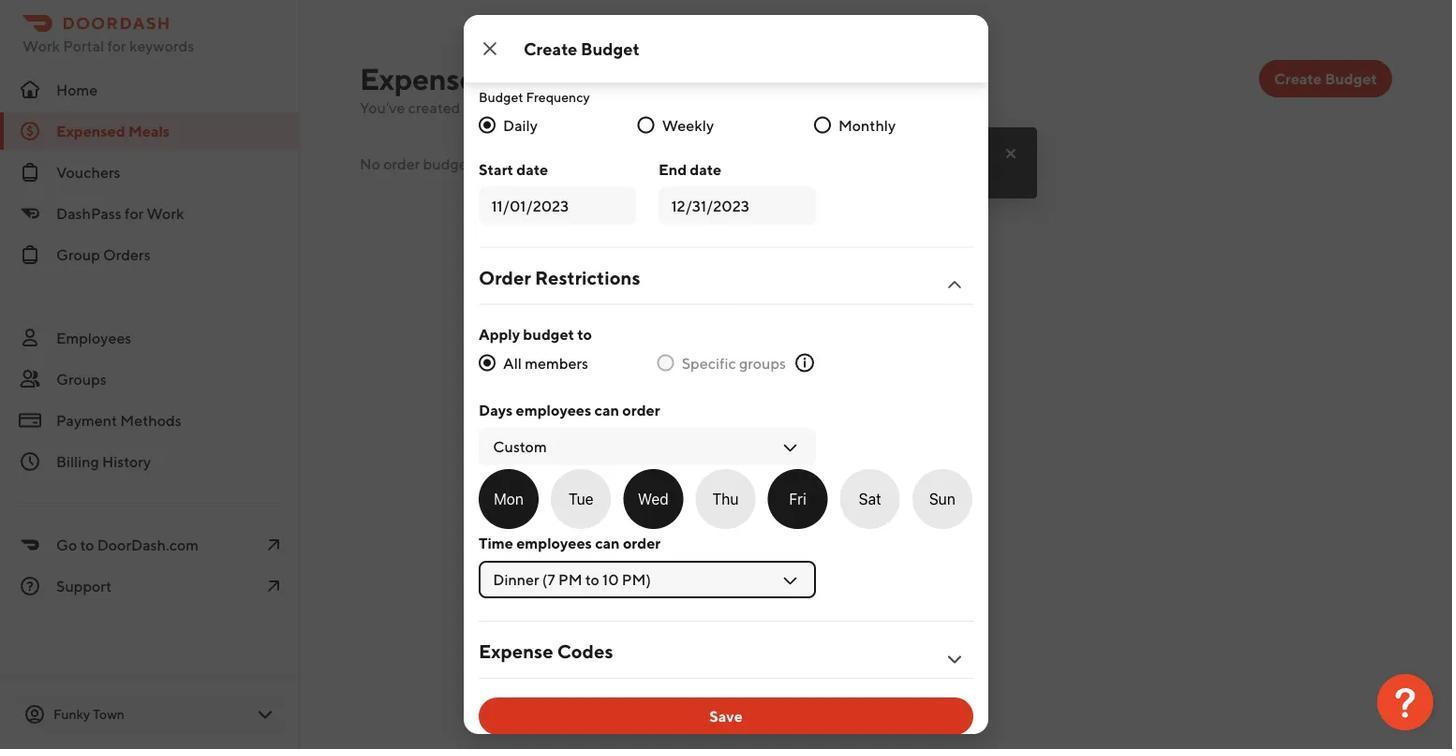 Task type: describe. For each thing, give the bounding box(es) containing it.
create inside button
[[1275, 70, 1322, 88]]

no
[[360, 155, 381, 172]]

codes
[[557, 641, 613, 663]]

start date
[[479, 160, 548, 178]]

to left an
[[753, 165, 765, 181]]

save
[[710, 708, 743, 726]]

dialog containing order restrictions
[[464, 0, 989, 736]]

created
[[408, 99, 461, 117]]

has
[[476, 155, 499, 172]]

billing history link
[[0, 443, 300, 481]]

billing history
[[56, 453, 151, 471]]

recurring
[[533, 42, 594, 58]]

1 horizontal spatial budget
[[523, 325, 575, 343]]

employees
[[56, 329, 132, 347]]

payment methods
[[56, 412, 182, 430]]

order restrictions
[[479, 267, 641, 289]]

Specific groups radio
[[658, 355, 675, 372]]

free.
[[897, 165, 924, 181]]

expense codes
[[479, 641, 613, 663]]

apply
[[479, 325, 520, 343]]

type
[[526, 10, 553, 26]]

monthly
[[839, 116, 896, 134]]

expensed inside 'link'
[[56, 122, 125, 140]]

home
[[56, 81, 98, 99]]

open resource center image
[[1378, 675, 1434, 731]]

work portal for keywords
[[22, 37, 194, 55]]

meals
[[710, 99, 750, 117]]

all
[[503, 354, 522, 372]]

weekly
[[662, 116, 714, 134]]

save button
[[479, 698, 974, 736]]

groups
[[739, 354, 786, 372]]

vouchers link
[[0, 154, 300, 191]]

orders
[[103, 246, 151, 264]]

0 vertical spatial create budget
[[524, 38, 640, 59]]

End date text field
[[672, 194, 804, 217]]

support link
[[0, 568, 300, 606]]

an
[[768, 165, 782, 181]]

groups link
[[0, 361, 300, 398]]

expensed
[[641, 99, 707, 117]]

2 of from the left
[[535, 99, 549, 117]]

Daily radio
[[479, 117, 496, 134]]

All members radio
[[479, 355, 496, 372]]

billing
[[56, 453, 99, 471]]

date for end date
[[690, 160, 722, 178]]

work inside 'link'
[[147, 205, 184, 223]]

members
[[525, 354, 589, 372]]

Weekly radio
[[638, 117, 655, 134]]

go
[[56, 537, 77, 554]]

1
[[464, 99, 469, 117]]

vouchers.
[[781, 99, 847, 117]]

to right go
[[80, 537, 94, 554]]

close create budget image
[[479, 37, 501, 60]]

start
[[479, 160, 514, 178]]

employees for days
[[516, 402, 592, 419]]

expense codes-open section button image
[[944, 649, 966, 671]]

specific
[[682, 354, 736, 372]]

payment methods link
[[0, 402, 300, 440]]

budget type option group
[[479, 35, 816, 65]]

time
[[479, 535, 514, 553]]

and
[[753, 99, 778, 117]]

end date
[[659, 160, 722, 178]]

time employees can order
[[479, 535, 661, 553]]

close tooltip image
[[1004, 146, 1019, 161]]

Start date text field
[[492, 194, 624, 217]]

go to doordash.com
[[56, 537, 199, 554]]

order for time employees can order
[[623, 535, 661, 553]]

close section button image
[[944, 274, 966, 297]]

dashpass for work link
[[0, 195, 300, 232]]

dashpass for work
[[56, 205, 184, 223]]

history
[[102, 453, 151, 471]]

meals inside 'link'
[[128, 122, 170, 140]]

create budget button
[[1260, 60, 1393, 97]]

groups
[[56, 371, 107, 389]]

payment
[[56, 412, 117, 430]]

support
[[56, 578, 112, 596]]

all members
[[503, 354, 589, 372]]

days employees can order
[[479, 402, 660, 419]]

1 horizontal spatial meals
[[500, 61, 581, 96]]

upgrade
[[700, 165, 750, 181]]



Task type: vqa. For each thing, say whether or not it's contained in the screenshot.
cucumbers, on the top
no



Task type: locate. For each thing, give the bounding box(es) containing it.
1 vertical spatial expensed meals
[[56, 122, 170, 140]]

Recurring button
[[479, 35, 648, 65]]

0 vertical spatial create
[[524, 38, 578, 59]]

to upgrade to an enterprise plan for free. tooltip
[[685, 122, 1038, 199]]

expensed meals up "vouchers"
[[56, 122, 170, 140]]

0 vertical spatial expensed meals
[[360, 61, 581, 96]]

group
[[56, 246, 100, 264]]

expensed meals up 1
[[360, 61, 581, 96]]

can for days employees can order
[[595, 402, 620, 419]]

for up 'orders'
[[125, 205, 144, 223]]

1 of from the left
[[498, 99, 512, 117]]

to
[[967, 145, 980, 160], [753, 165, 765, 181], [578, 325, 592, 343], [80, 537, 94, 554]]

0 vertical spatial meals
[[500, 61, 581, 96]]

expensed meals
[[360, 61, 581, 96], [56, 122, 170, 140]]

1 vertical spatial create budget
[[1275, 70, 1378, 88]]

for right portal in the top left of the page
[[107, 37, 126, 55]]

expensed meals link
[[0, 112, 300, 150]]

for inside to upgrade to an enterprise plan for free.
[[878, 165, 894, 181]]

home link
[[0, 71, 300, 109]]

1 vertical spatial expensed
[[56, 122, 125, 140]]

1 horizontal spatial expensed meals
[[360, 61, 581, 96]]

expensed up the created
[[360, 61, 494, 96]]

create budget
[[524, 38, 640, 59], [1275, 70, 1378, 88]]

0 vertical spatial work
[[22, 37, 60, 55]]

go to doordash.com link
[[0, 527, 300, 564]]

1 horizontal spatial date
[[690, 160, 722, 178]]

10
[[515, 99, 532, 117]]

0 horizontal spatial meals
[[128, 122, 170, 140]]

1 horizontal spatial of
[[535, 99, 549, 117]]

0 horizontal spatial expensed meals
[[56, 122, 170, 140]]

enterprise
[[785, 165, 847, 181]]

Monthly radio
[[814, 117, 831, 134]]

0 horizontal spatial of
[[498, 99, 512, 117]]

work left portal in the top left of the page
[[22, 37, 60, 55]]

employees link
[[0, 320, 300, 357]]

you've created 1 out of 10 of your allotted expensed meals and vouchers.
[[360, 99, 847, 117]]

create budget inside button
[[1275, 70, 1378, 88]]

can for time employees can order
[[595, 535, 620, 553]]

dashpass
[[56, 205, 122, 223]]

budget type
[[479, 10, 553, 26]]

to upgrade to an enterprise plan for free.
[[700, 145, 980, 181]]

0 vertical spatial employees
[[516, 402, 592, 419]]

plan
[[849, 165, 875, 181]]

can
[[595, 402, 620, 419], [595, 535, 620, 553]]

1 date from the left
[[517, 160, 548, 178]]

frequency
[[526, 89, 590, 105]]

expensed up "vouchers"
[[56, 122, 125, 140]]

group orders link
[[0, 236, 300, 274]]

of
[[498, 99, 512, 117], [535, 99, 549, 117]]

meals
[[500, 61, 581, 96], [128, 122, 170, 140]]

methods
[[120, 412, 182, 430]]

1 vertical spatial employees
[[517, 535, 592, 553]]

added.
[[540, 155, 587, 172]]

0 vertical spatial for
[[107, 37, 126, 55]]

1 vertical spatial order
[[623, 402, 660, 419]]

restrictions
[[535, 267, 641, 289]]

employees right "time"
[[517, 535, 592, 553]]

budget
[[423, 155, 473, 172], [523, 325, 575, 343]]

1 vertical spatial budget
[[523, 325, 575, 343]]

1 horizontal spatial create
[[1275, 70, 1322, 88]]

0 horizontal spatial create budget
[[524, 38, 640, 59]]

0 horizontal spatial date
[[517, 160, 548, 178]]

0 vertical spatial expensed
[[360, 61, 494, 96]]

1 vertical spatial for
[[878, 165, 894, 181]]

budget frequency
[[479, 89, 590, 105]]

group orders
[[56, 246, 151, 264]]

1 vertical spatial meals
[[128, 122, 170, 140]]

expensed meals inside expensed meals 'link'
[[56, 122, 170, 140]]

date for start date
[[517, 160, 548, 178]]

work down the vouchers link
[[147, 205, 184, 223]]

0 vertical spatial order
[[384, 155, 420, 172]]

expensed
[[360, 61, 494, 96], [56, 122, 125, 140]]

2 vertical spatial order
[[623, 535, 661, 553]]

budget left has on the left top of page
[[423, 155, 473, 172]]

portal
[[63, 37, 104, 55]]

for inside 'link'
[[125, 205, 144, 223]]

2 date from the left
[[690, 160, 722, 178]]

dialog
[[464, 0, 989, 736]]

expense
[[479, 641, 554, 663]]

vouchers
[[56, 164, 120, 181]]

you've
[[360, 99, 405, 117]]

None checkbox
[[551, 470, 611, 530], [696, 470, 756, 530], [768, 470, 828, 530], [840, 470, 900, 530], [913, 470, 973, 530], [551, 470, 611, 530], [696, 470, 756, 530], [768, 470, 828, 530], [840, 470, 900, 530], [913, 470, 973, 530]]

doordash.com
[[97, 537, 199, 554]]

budget up all members
[[523, 325, 575, 343]]

1 vertical spatial can
[[595, 535, 620, 553]]

of left 10
[[498, 99, 512, 117]]

budget inside create budget button
[[1325, 70, 1378, 88]]

0 vertical spatial can
[[595, 402, 620, 419]]

no order budget has been added.
[[360, 155, 587, 172]]

apply budget to
[[479, 325, 592, 343]]

employees
[[516, 402, 592, 419], [517, 535, 592, 553]]

date right end
[[690, 160, 722, 178]]

2 vertical spatial for
[[125, 205, 144, 223]]

1 vertical spatial work
[[147, 205, 184, 223]]

0 horizontal spatial expensed
[[56, 122, 125, 140]]

for
[[107, 37, 126, 55], [878, 165, 894, 181], [125, 205, 144, 223]]

0 horizontal spatial budget
[[423, 155, 473, 172]]

out
[[472, 99, 495, 117]]

None checkbox
[[479, 470, 539, 530], [624, 470, 684, 530], [479, 470, 539, 530], [624, 470, 684, 530]]

meals down home link
[[128, 122, 170, 140]]

create
[[524, 38, 578, 59], [1275, 70, 1322, 88]]

None button
[[636, 35, 816, 65]]

end
[[659, 160, 687, 178]]

to up members
[[578, 325, 592, 343]]

order
[[479, 267, 531, 289]]

work
[[22, 37, 60, 55], [147, 205, 184, 223]]

0 vertical spatial budget
[[423, 155, 473, 172]]

date right start
[[517, 160, 548, 178]]

meals up 10
[[500, 61, 581, 96]]

budget
[[479, 10, 524, 26], [581, 38, 640, 59], [1325, 70, 1378, 88], [479, 89, 524, 105]]

0 horizontal spatial work
[[22, 37, 60, 55]]

your
[[552, 99, 582, 117]]

to left close tooltip image
[[967, 145, 980, 160]]

1 horizontal spatial work
[[147, 205, 184, 223]]

order for days employees can order
[[623, 402, 660, 419]]

employees down members
[[516, 402, 592, 419]]

0 horizontal spatial create
[[524, 38, 578, 59]]

been
[[502, 155, 537, 172]]

1 horizontal spatial create budget
[[1275, 70, 1378, 88]]

of right 10
[[535, 99, 549, 117]]

order
[[384, 155, 420, 172], [623, 402, 660, 419], [623, 535, 661, 553]]

allotted
[[585, 99, 638, 117]]

daily
[[503, 116, 538, 134]]

1 horizontal spatial expensed
[[360, 61, 494, 96]]

employees for time
[[517, 535, 592, 553]]

days
[[479, 402, 513, 419]]

1 vertical spatial create
[[1275, 70, 1322, 88]]

for right the plan
[[878, 165, 894, 181]]

specific groups
[[682, 354, 786, 372]]

keywords
[[129, 37, 194, 55]]



